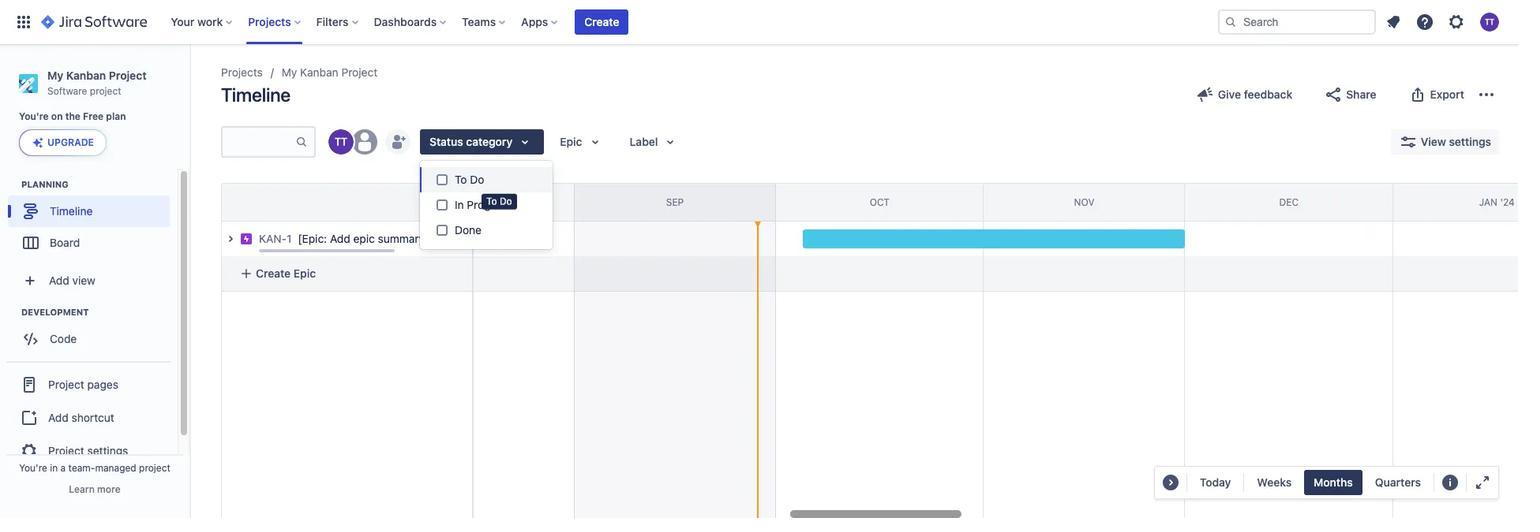 Task type: describe. For each thing, give the bounding box(es) containing it.
create epic button
[[231, 260, 463, 288]]

teams button
[[457, 9, 512, 35]]

code link
[[8, 324, 170, 355]]

my for my kanban project
[[282, 66, 297, 79]]

epic button
[[550, 129, 614, 155]]

filters button
[[312, 9, 364, 35]]

my kanban project
[[282, 66, 378, 79]]

give
[[1218, 88, 1241, 101]]

create button
[[575, 9, 629, 35]]

primary element
[[9, 0, 1218, 44]]

add shortcut
[[48, 411, 114, 425]]

filters
[[316, 15, 349, 28]]

in
[[50, 463, 58, 474]]

epic image
[[240, 233, 253, 246]]

development group
[[8, 307, 177, 360]]

add view button
[[9, 266, 168, 297]]

software
[[47, 85, 87, 97]]

banner containing your work
[[0, 0, 1518, 44]]

my kanban project software project
[[47, 69, 146, 97]]

0 vertical spatial to
[[455, 173, 467, 186]]

today button
[[1190, 470, 1240, 496]]

add people image
[[388, 133, 407, 152]]

upgrade
[[47, 137, 94, 149]]

show child issues image
[[221, 230, 240, 249]]

apps button
[[516, 9, 564, 35]]

the
[[65, 111, 80, 123]]

epic
[[353, 232, 375, 246]]

your work button
[[166, 9, 239, 35]]

add view
[[49, 274, 95, 287]]

apps
[[521, 15, 548, 28]]

project pages link
[[6, 368, 171, 403]]

project pages
[[48, 378, 118, 391]]

learn more
[[69, 484, 121, 496]]

[epic:
[[298, 232, 327, 246]]

project settings
[[48, 444, 128, 458]]

learn more button
[[69, 484, 121, 497]]

share image
[[1324, 85, 1343, 104]]

quarters button
[[1366, 470, 1430, 496]]

to inside tooltip
[[486, 196, 497, 208]]

months button
[[1304, 470, 1362, 496]]

jan '24
[[1479, 196, 1515, 208]]

work
[[197, 15, 223, 28]]

weeks button
[[1248, 470, 1301, 496]]

timeline inside planning group
[[50, 204, 93, 218]]

weeks
[[1257, 476, 1292, 489]]

create epic
[[256, 267, 316, 280]]

your profile and settings image
[[1480, 13, 1499, 32]]

a
[[60, 463, 66, 474]]

development
[[21, 307, 89, 318]]

dashboards
[[374, 15, 437, 28]]

shortcut
[[71, 411, 114, 425]]

kan-
[[259, 232, 287, 246]]

pages
[[87, 378, 118, 391]]

export
[[1430, 88, 1464, 101]]

board link
[[8, 228, 170, 259]]

share button
[[1315, 82, 1386, 107]]

terry turtle image
[[328, 129, 354, 155]]

project settings link
[[6, 434, 171, 469]]

feedback
[[1244, 88, 1292, 101]]

nov
[[1074, 196, 1095, 208]]

progress
[[467, 198, 512, 212]]

planning
[[21, 179, 68, 190]]

dashboards button
[[369, 9, 452, 35]]

kan-1 [epic: add epic summary]
[[259, 232, 429, 246]]

on
[[51, 111, 63, 123]]

timeline link
[[8, 196, 170, 228]]

settings image
[[1447, 13, 1466, 32]]

status category button
[[420, 129, 544, 155]]

enter full screen image
[[1473, 474, 1492, 493]]

quarters
[[1375, 476, 1421, 489]]

done
[[455, 223, 482, 237]]

1 horizontal spatial project
[[139, 463, 170, 474]]

search image
[[1224, 16, 1237, 28]]

notifications image
[[1384, 13, 1403, 32]]

project up add shortcut on the left of page
[[48, 378, 84, 391]]

managed
[[95, 463, 136, 474]]

project inside the my kanban project software project
[[109, 69, 146, 82]]



Task type: vqa. For each thing, say whether or not it's contained in the screenshot.
The Open Notifications In A New Tab image
no



Task type: locate. For each thing, give the bounding box(es) containing it.
teams
[[462, 15, 496, 28]]

summary]
[[378, 232, 429, 246]]

create for create epic
[[256, 267, 291, 280]]

group containing project pages
[[6, 362, 171, 474]]

kanban inside the my kanban project software project
[[66, 69, 106, 82]]

Search timeline text field
[[223, 128, 295, 156]]

projects link
[[221, 63, 263, 82]]

to
[[455, 173, 467, 186], [486, 196, 497, 208]]

1 vertical spatial to do
[[486, 196, 512, 208]]

oct
[[870, 196, 890, 208]]

add left epic
[[330, 232, 350, 246]]

0 horizontal spatial kanban
[[66, 69, 106, 82]]

1 horizontal spatial to
[[486, 196, 497, 208]]

settings
[[87, 444, 128, 458]]

kanban down filters at the top left of the page
[[300, 66, 338, 79]]

0 vertical spatial create
[[584, 15, 619, 28]]

you're in a team-managed project
[[19, 463, 170, 474]]

Search field
[[1218, 9, 1376, 35]]

projects up projects link
[[248, 15, 291, 28]]

1 vertical spatial project
[[139, 463, 170, 474]]

0 vertical spatial do
[[470, 173, 484, 186]]

project right managed
[[139, 463, 170, 474]]

create right apps popup button
[[584, 15, 619, 28]]

planning image
[[2, 176, 21, 194]]

add for add view
[[49, 274, 69, 287]]

create
[[584, 15, 619, 28], [256, 267, 291, 280]]

export button
[[1398, 82, 1474, 107]]

learn
[[69, 484, 95, 496]]

your work
[[171, 15, 223, 28]]

epic left label
[[560, 135, 582, 148]]

2 vertical spatial add
[[48, 411, 69, 425]]

group
[[6, 362, 171, 474]]

1
[[287, 232, 292, 246]]

add inside popup button
[[49, 274, 69, 287]]

today
[[1200, 476, 1231, 489]]

1 horizontal spatial timeline
[[221, 84, 291, 106]]

your
[[171, 15, 194, 28]]

project
[[90, 85, 121, 97], [139, 463, 170, 474]]

code
[[50, 332, 77, 346]]

0 vertical spatial project
[[90, 85, 121, 97]]

status category
[[429, 135, 513, 148]]

0 vertical spatial projects
[[248, 15, 291, 28]]

project
[[341, 66, 378, 79], [109, 69, 146, 82], [48, 378, 84, 391], [48, 444, 84, 458]]

epic inside dropdown button
[[560, 135, 582, 148]]

1 horizontal spatial my
[[282, 66, 297, 79]]

project inside the my kanban project software project
[[90, 85, 121, 97]]

add inside "button"
[[48, 411, 69, 425]]

1 vertical spatial create
[[256, 267, 291, 280]]

free
[[83, 111, 104, 123]]

label button
[[620, 129, 690, 155]]

add left shortcut
[[48, 411, 69, 425]]

1 vertical spatial epic
[[293, 267, 316, 280]]

give feedback button
[[1186, 82, 1302, 107]]

project down filters 'popup button'
[[341, 66, 378, 79]]

projects right sidebar navigation icon
[[221, 66, 263, 79]]

appswitcher icon image
[[14, 13, 33, 32]]

kanban
[[300, 66, 338, 79], [66, 69, 106, 82]]

1 vertical spatial you're
[[19, 463, 47, 474]]

create down kan-1 link
[[256, 267, 291, 280]]

to do inside tooltip
[[486, 196, 512, 208]]

more
[[97, 484, 121, 496]]

give feedback
[[1218, 88, 1292, 101]]

unassigned image
[[352, 129, 377, 155]]

add
[[330, 232, 350, 246], [49, 274, 69, 287], [48, 411, 69, 425]]

jira software image
[[41, 13, 147, 32], [41, 13, 147, 32]]

1 vertical spatial timeline
[[50, 204, 93, 218]]

in progress
[[455, 198, 512, 212]]

you're
[[19, 111, 49, 123], [19, 463, 47, 474]]

'24
[[1500, 196, 1515, 208]]

0 vertical spatial add
[[330, 232, 350, 246]]

dec
[[1279, 196, 1299, 208]]

to do tooltip
[[482, 194, 517, 210]]

planning group
[[8, 179, 177, 264]]

my for my kanban project software project
[[47, 69, 63, 82]]

0 horizontal spatial epic
[[293, 267, 316, 280]]

1 vertical spatial to
[[486, 196, 497, 208]]

status
[[429, 135, 463, 148]]

kanban for my kanban project
[[300, 66, 338, 79]]

do right aug
[[500, 196, 512, 208]]

development image
[[2, 303, 21, 322]]

1 you're from the top
[[19, 111, 49, 123]]

0 horizontal spatial to
[[455, 173, 467, 186]]

0 vertical spatial epic
[[560, 135, 582, 148]]

timeline up board
[[50, 204, 93, 218]]

create for create
[[584, 15, 619, 28]]

kanban up "software"
[[66, 69, 106, 82]]

you're left on
[[19, 111, 49, 123]]

you're left in
[[19, 463, 47, 474]]

epic down [epic:
[[293, 267, 316, 280]]

banner
[[0, 0, 1518, 44]]

you're for you're in a team-managed project
[[19, 463, 47, 474]]

0 horizontal spatial to do
[[455, 173, 484, 186]]

kanban for my kanban project software project
[[66, 69, 106, 82]]

kan-1 link
[[259, 231, 292, 247]]

0 horizontal spatial project
[[90, 85, 121, 97]]

view
[[72, 274, 95, 287]]

share
[[1346, 88, 1376, 101]]

label
[[630, 135, 658, 148]]

you're on the free plan
[[19, 111, 126, 123]]

export icon image
[[1408, 85, 1427, 104]]

project up a
[[48, 444, 84, 458]]

to up aug
[[455, 173, 467, 186]]

projects for projects popup button
[[248, 15, 291, 28]]

project up 'plan'
[[90, 85, 121, 97]]

projects for projects link
[[221, 66, 263, 79]]

projects button
[[243, 9, 307, 35]]

add left view
[[49, 274, 69, 287]]

help image
[[1415, 13, 1434, 32]]

1 vertical spatial do
[[500, 196, 512, 208]]

to do up aug
[[455, 173, 484, 186]]

aug
[[460, 196, 480, 208]]

category
[[466, 135, 513, 148]]

in
[[455, 198, 464, 212]]

projects inside popup button
[[248, 15, 291, 28]]

epic inside button
[[293, 267, 316, 280]]

add for add shortcut
[[48, 411, 69, 425]]

months
[[1314, 476, 1353, 489]]

create inside primary 'element'
[[584, 15, 619, 28]]

jan
[[1479, 196, 1498, 208]]

sep
[[666, 196, 684, 208]]

you're for you're on the free plan
[[19, 111, 49, 123]]

0 horizontal spatial timeline
[[50, 204, 93, 218]]

sidebar navigation image
[[172, 63, 207, 95]]

team-
[[68, 463, 95, 474]]

do inside tooltip
[[500, 196, 512, 208]]

board
[[50, 236, 80, 249]]

my right projects link
[[282, 66, 297, 79]]

1 horizontal spatial do
[[500, 196, 512, 208]]

timeline down projects link
[[221, 84, 291, 106]]

1 vertical spatial projects
[[221, 66, 263, 79]]

add shortcut button
[[6, 403, 171, 434]]

1 horizontal spatial epic
[[560, 135, 582, 148]]

0 vertical spatial timeline
[[221, 84, 291, 106]]

my up "software"
[[47, 69, 63, 82]]

1 horizontal spatial to do
[[486, 196, 512, 208]]

0 horizontal spatial my
[[47, 69, 63, 82]]

0 horizontal spatial do
[[470, 173, 484, 186]]

2 you're from the top
[[19, 463, 47, 474]]

do up aug
[[470, 173, 484, 186]]

my inside my kanban project link
[[282, 66, 297, 79]]

my kanban project link
[[282, 63, 378, 82]]

0 horizontal spatial create
[[256, 267, 291, 280]]

0 vertical spatial to do
[[455, 173, 484, 186]]

do
[[470, 173, 484, 186], [500, 196, 512, 208]]

project up 'plan'
[[109, 69, 146, 82]]

to right aug
[[486, 196, 497, 208]]

my inside the my kanban project software project
[[47, 69, 63, 82]]

upgrade button
[[20, 131, 106, 156]]

epic
[[560, 135, 582, 148], [293, 267, 316, 280]]

to do
[[455, 173, 484, 186], [486, 196, 512, 208]]

to do right aug
[[486, 196, 512, 208]]

plan
[[106, 111, 126, 123]]

1 horizontal spatial create
[[584, 15, 619, 28]]

0 vertical spatial you're
[[19, 111, 49, 123]]

1 vertical spatial add
[[49, 274, 69, 287]]

1 horizontal spatial kanban
[[300, 66, 338, 79]]



